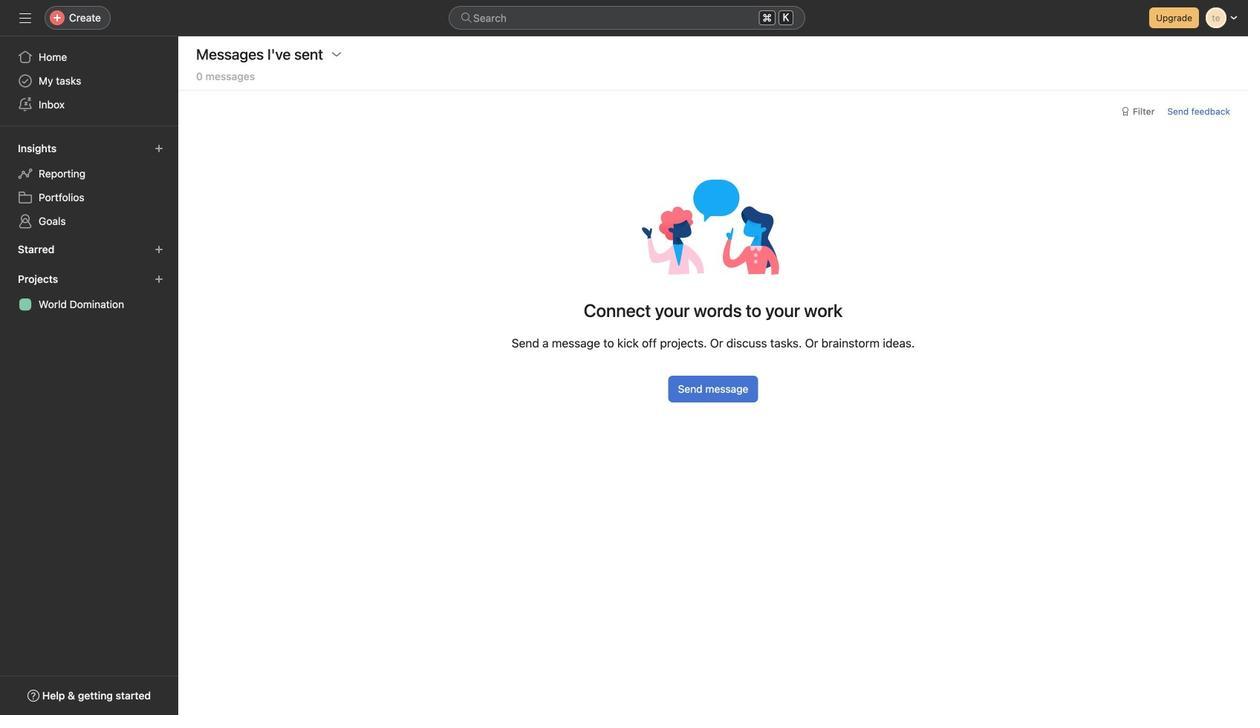 Task type: describe. For each thing, give the bounding box(es) containing it.
new project or portfolio image
[[155, 275, 163, 284]]

actions image
[[331, 48, 343, 60]]



Task type: vqa. For each thing, say whether or not it's contained in the screenshot.
the expand new message Icon
no



Task type: locate. For each thing, give the bounding box(es) containing it.
hide sidebar image
[[19, 12, 31, 24]]

insights element
[[0, 135, 178, 236]]

projects element
[[0, 266, 178, 319]]

global element
[[0, 36, 178, 126]]

Search tasks, projects, and more text field
[[449, 6, 805, 30]]

new insights image
[[155, 144, 163, 153]]

add items to starred image
[[155, 245, 163, 254]]

None field
[[449, 6, 805, 30]]



